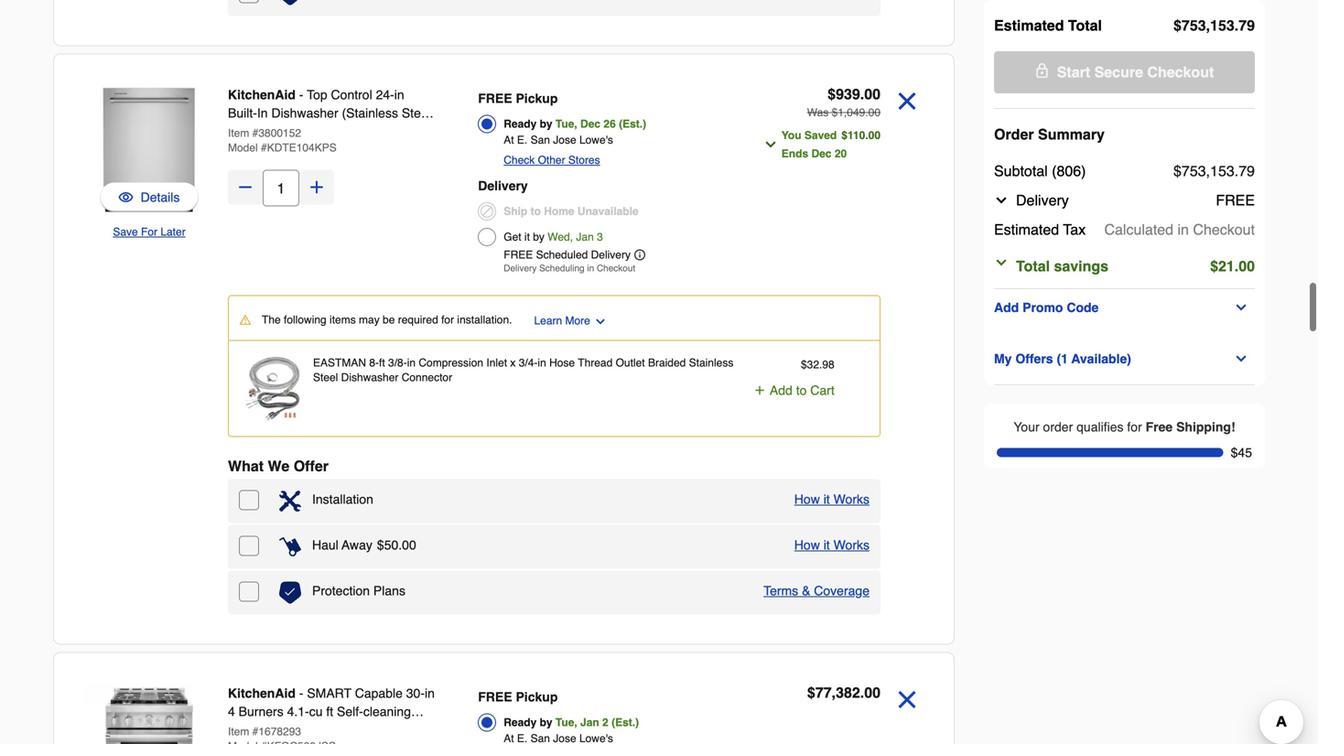Task type: vqa. For each thing, say whether or not it's contained in the screenshot.
"4 Star"
no



Task type: locate. For each thing, give the bounding box(es) containing it.
1 vertical spatial steel
[[313, 371, 338, 384]]

2 ready from the top
[[504, 716, 537, 729]]

1 vertical spatial checkout
[[1193, 221, 1255, 238]]

0 horizontal spatial steel
[[313, 371, 338, 384]]

tax
[[1063, 221, 1086, 238]]

secure image
[[1035, 63, 1050, 78]]

tue, left 2
[[556, 716, 577, 729]]

estimated left tax
[[994, 221, 1059, 238]]

to left cart
[[796, 383, 807, 398]]

8-ft 3/8-in compression inlet x 3/4-in hose thread outlet braided stainless steel dishwasher connector image
[[240, 356, 306, 422]]

tue, for tue, jan 2
[[556, 716, 577, 729]]

0 vertical spatial .
[[1235, 17, 1239, 34]]

753,153 for estimated total
[[1182, 17, 1235, 34]]

chevron down image down $ 21 .00
[[1234, 300, 1249, 315]]

0 horizontal spatial dec
[[580, 118, 601, 130]]

dec up lowe's
[[580, 118, 601, 130]]

1 vertical spatial (stainless
[[334, 741, 390, 744]]

1 vertical spatial to
[[796, 383, 807, 398]]

works for installation
[[834, 492, 870, 507]]

(est.) for ready by tue, dec 26 (est.)
[[619, 118, 646, 130]]

0 vertical spatial -
[[299, 87, 303, 102]]

1 vertical spatial add
[[770, 383, 793, 398]]

how
[[794, 492, 820, 507], [794, 538, 820, 552]]

1 vertical spatial works
[[834, 538, 870, 552]]

2 $ 753,153 . 79 from the top
[[1174, 162, 1255, 179]]

(est.) right 26
[[619, 118, 646, 130]]

0 vertical spatial pickup
[[516, 91, 558, 106]]

2 how from the top
[[794, 538, 820, 552]]

1 vertical spatial how it works button
[[794, 536, 870, 554]]

your
[[1014, 420, 1040, 434]]

24-
[[376, 87, 394, 102]]

option group
[[478, 86, 732, 279]]

77,382
[[815, 684, 860, 701]]

free up calculated in checkout at right top
[[1216, 192, 1255, 209]]

in right capable
[[425, 686, 435, 701]]

1 vertical spatial how it works
[[794, 538, 870, 552]]

1 horizontal spatial total
[[1068, 17, 1102, 34]]

remove item image right 1,049
[[892, 86, 923, 117]]

stores
[[568, 154, 600, 167]]

2 how it works button from the top
[[794, 536, 870, 554]]

&
[[802, 584, 811, 598]]

pickup up ready by tue, jan 2 (est.)
[[516, 690, 558, 704]]

0 vertical spatial checkout
[[1147, 64, 1214, 81]]

753,153 up calculated in checkout at right top
[[1182, 162, 1235, 179]]

steel
[[402, 106, 431, 120], [313, 371, 338, 384]]

estimated tax
[[994, 221, 1086, 238]]

1 vertical spatial for
[[1127, 420, 1142, 434]]

to right ship on the left
[[531, 205, 541, 218]]

0 horizontal spatial to
[[531, 205, 541, 218]]

1 vertical spatial free pickup
[[478, 690, 558, 704]]

0 vertical spatial how it works button
[[794, 490, 870, 509]]

ship
[[504, 205, 527, 218]]

2 tue, from the top
[[556, 716, 577, 729]]

terms
[[764, 584, 798, 598]]

1 vertical spatial by
[[533, 231, 545, 244]]

block image
[[478, 202, 496, 221]]

kitchenaid for burners
[[228, 686, 296, 701]]

1 vertical spatial it
[[824, 492, 830, 507]]

total up start on the top of the page
[[1068, 17, 1102, 34]]

1 vertical spatial kitchenaid -
[[228, 686, 307, 701]]

checkout for start secure checkout
[[1147, 64, 1214, 81]]

subtotal (806)
[[994, 162, 1086, 179]]

estimated for estimated tax
[[994, 221, 1059, 238]]

item inside item #3800152 model #kdte104kps
[[228, 127, 249, 140]]

estimated up secure icon
[[994, 17, 1064, 34]]

ft left 3/8-
[[379, 357, 385, 369]]

item for item #1678293
[[228, 725, 249, 738]]

1 vertical spatial jan
[[580, 716, 599, 729]]

pickup inside option group
[[516, 91, 558, 106]]

1 works from the top
[[834, 492, 870, 507]]

free pickup
[[478, 91, 558, 106], [478, 690, 558, 704]]

kitchenaid
[[228, 87, 296, 102], [228, 686, 296, 701]]

1 vertical spatial 79
[[1239, 162, 1255, 179]]

for left free
[[1127, 420, 1142, 434]]

kitchenaid - up burners
[[228, 686, 307, 701]]

checkout inside button
[[1147, 64, 1214, 81]]

steel inside top control 24-in built-in dishwasher (stainless steel with printshield finish), 47-dba
[[402, 106, 431, 120]]

0 vertical spatial 79
[[1239, 17, 1255, 34]]

jan
[[576, 231, 594, 244], [580, 716, 599, 729]]

1 vertical spatial dec
[[811, 147, 832, 160]]

promo
[[1023, 300, 1063, 315]]

2 estimated from the top
[[994, 221, 1059, 238]]

how it works button for haul away
[[794, 536, 870, 554]]

dec inside the you saved $ 110 .00 ends dec 20
[[811, 147, 832, 160]]

1 vertical spatial ready
[[504, 716, 537, 729]]

(stainless inside top control 24-in built-in dishwasher (stainless steel with printshield finish), 47-dba
[[342, 106, 398, 120]]

0 vertical spatial kitchenaid -
[[228, 87, 307, 102]]

checkout down info image
[[597, 263, 635, 274]]

remove item image right $ 77,382 .00 at the right bottom
[[892, 684, 923, 715]]

0 vertical spatial dishwasher
[[271, 106, 338, 120]]

753,153
[[1182, 17, 1235, 34], [1182, 162, 1235, 179]]

1 horizontal spatial steel
[[402, 106, 431, 120]]

2 vertical spatial it
[[824, 538, 830, 552]]

1 vertical spatial total
[[1016, 258, 1050, 275]]

-
[[299, 87, 303, 102], [299, 686, 303, 701]]

753,153 up start secure checkout
[[1182, 17, 1235, 34]]

0 vertical spatial dec
[[580, 118, 601, 130]]

1 753,153 from the top
[[1182, 17, 1235, 34]]

what we offer
[[228, 458, 329, 475]]

ready inside option group
[[504, 118, 537, 130]]

kitchenaid up burners
[[228, 686, 296, 701]]

dec down saved
[[811, 147, 832, 160]]

1 vertical spatial -
[[299, 686, 303, 701]]

chevron down image
[[763, 137, 778, 152], [994, 193, 1009, 208], [994, 255, 1009, 270], [1234, 300, 1249, 315], [594, 315, 607, 328]]

with
[[228, 124, 251, 139]]

save for later
[[113, 226, 186, 238]]

2 how it works from the top
[[794, 538, 870, 552]]

hose
[[549, 357, 575, 369]]

0 vertical spatial (est.)
[[619, 118, 646, 130]]

0 vertical spatial ready
[[504, 118, 537, 130]]

pickup up san on the top
[[516, 91, 558, 106]]

dishwasher down top
[[271, 106, 338, 120]]

for right required at the top of page
[[441, 314, 454, 326]]

total down estimated tax
[[1016, 258, 1050, 275]]

jan left 2
[[580, 716, 599, 729]]

free pickup up ready by tue, jan 2 (est.)
[[478, 690, 558, 704]]

by left wed,
[[533, 231, 545, 244]]

939
[[836, 86, 860, 103]]

1 horizontal spatial dishwasher
[[341, 371, 399, 384]]

haul away $ 50 .00
[[312, 538, 416, 552]]

chevron down image down estimated tax
[[994, 255, 1009, 270]]

tue, up 'jose'
[[556, 118, 577, 130]]

2 item from the top
[[228, 725, 249, 738]]

it for haul away
[[824, 538, 830, 552]]

1 kitchenaid from the top
[[228, 87, 296, 102]]

free pickup up e.
[[478, 91, 558, 106]]

1 horizontal spatial ft
[[379, 357, 385, 369]]

- up 4.1-
[[299, 686, 303, 701]]

1,049
[[838, 106, 865, 119]]

0 vertical spatial tue,
[[556, 118, 577, 130]]

kitchenaid - up in
[[228, 87, 307, 102]]

1 vertical spatial (est.)
[[612, 716, 639, 729]]

1 vertical spatial pickup
[[516, 690, 558, 704]]

0 vertical spatial for
[[441, 314, 454, 326]]

checkout for calculated in checkout
[[1193, 221, 1255, 238]]

free
[[478, 91, 512, 106], [1216, 192, 1255, 209], [504, 249, 533, 261], [478, 690, 512, 704]]

1 vertical spatial remove item image
[[892, 684, 923, 715]]

98
[[822, 358, 835, 371]]

0 vertical spatial steel
[[402, 106, 431, 120]]

in up dba
[[394, 87, 404, 102]]

chevron down image down subtotal
[[994, 193, 1009, 208]]

1 horizontal spatial dec
[[811, 147, 832, 160]]

1 pickup from the top
[[516, 91, 558, 106]]

0 vertical spatial kitchenaid
[[228, 87, 296, 102]]

item up model
[[228, 127, 249, 140]]

0 vertical spatial free pickup
[[478, 91, 558, 106]]

0 vertical spatial add
[[994, 300, 1019, 315]]

cu
[[309, 704, 323, 719]]

. for estimated total
[[1235, 17, 1239, 34]]

1 vertical spatial item
[[228, 725, 249, 738]]

dishwasher inside 8-ft 3/8-in compression inlet x 3/4-in hose thread outlet braided stainless steel dishwasher connector
[[341, 371, 399, 384]]

2 79 from the top
[[1239, 162, 1255, 179]]

(stainless up "47-"
[[342, 106, 398, 120]]

0 vertical spatial how it works
[[794, 492, 870, 507]]

how it works button for installation
[[794, 490, 870, 509]]

range
[[293, 741, 331, 744]]

how it works button
[[794, 490, 870, 509], [794, 536, 870, 554]]

add left the promo
[[994, 300, 1019, 315]]

1 horizontal spatial add
[[994, 300, 1019, 315]]

by
[[540, 118, 553, 130], [533, 231, 545, 244], [540, 716, 553, 729]]

1 item from the top
[[228, 127, 249, 140]]

79 for subtotal (806)
[[1239, 162, 1255, 179]]

built-
[[228, 106, 257, 120]]

subtotal
[[994, 162, 1048, 179]]

by left 2
[[540, 716, 553, 729]]

1 vertical spatial dishwasher
[[341, 371, 399, 384]]

1 kitchenaid - from the top
[[228, 87, 307, 102]]

0 horizontal spatial add
[[770, 383, 793, 398]]

ft right cu
[[326, 704, 333, 719]]

1 horizontal spatial to
[[796, 383, 807, 398]]

add for add promo code
[[994, 300, 1019, 315]]

jan left 3
[[576, 231, 594, 244]]

learn more
[[534, 314, 590, 327]]

steel up dba
[[402, 106, 431, 120]]

smart capable 30-in 4 burners 4.1-cu ft self-cleaning convection oven freestanding smart gas range (stainless steel)
[[228, 686, 435, 744]]

0 vertical spatial works
[[834, 492, 870, 507]]

(1
[[1057, 352, 1068, 366]]

1 remove item image from the top
[[892, 86, 923, 117]]

1 vertical spatial estimated
[[994, 221, 1059, 238]]

in inside top control 24-in built-in dishwasher (stainless steel with printshield finish), 47-dba
[[394, 87, 404, 102]]

steel down eastman
[[313, 371, 338, 384]]

the following items may be required for installation.
[[262, 314, 512, 326]]

1 vertical spatial $ 753,153 . 79
[[1174, 162, 1255, 179]]

1 vertical spatial .
[[1235, 162, 1239, 179]]

0 vertical spatial to
[[531, 205, 541, 218]]

0 vertical spatial $ 753,153 . 79
[[1174, 17, 1255, 34]]

0 vertical spatial (stainless
[[342, 106, 398, 120]]

26
[[604, 118, 616, 130]]

your order qualifies for free shipping!
[[1014, 420, 1235, 434]]

2 free pickup from the top
[[478, 690, 558, 704]]

2 753,153 from the top
[[1182, 162, 1235, 179]]

ready by tue, jan 2 (est.)
[[504, 716, 639, 729]]

protection plan filled image
[[279, 0, 301, 5]]

0 vertical spatial jan
[[576, 231, 594, 244]]

1 how it works from the top
[[794, 492, 870, 507]]

1 how from the top
[[794, 492, 820, 507]]

2 remove item image from the top
[[892, 684, 923, 715]]

ready left 2
[[504, 716, 537, 729]]

ready up e.
[[504, 118, 537, 130]]

add right plus icon
[[770, 383, 793, 398]]

1 free pickup from the top
[[478, 91, 558, 106]]

chevron down image
[[1234, 352, 1249, 366]]

2 vertical spatial checkout
[[597, 263, 635, 274]]

unavailable
[[578, 205, 639, 218]]

$ 21 .00
[[1210, 258, 1255, 275]]

pickup for tue, dec 26
[[516, 91, 558, 106]]

1 vertical spatial kitchenaid
[[228, 686, 296, 701]]

checkout
[[1147, 64, 1214, 81], [1193, 221, 1255, 238], [597, 263, 635, 274]]

protection plan filled image
[[279, 582, 301, 604]]

offers
[[1016, 352, 1053, 366]]

2 pickup from the top
[[516, 690, 558, 704]]

. for subtotal (806)
[[1235, 162, 1239, 179]]

get
[[504, 231, 521, 244]]

2 vertical spatial by
[[540, 716, 553, 729]]

0 vertical spatial estimated
[[994, 17, 1064, 34]]

1 vertical spatial how
[[794, 538, 820, 552]]

offer
[[294, 458, 329, 475]]

coverage
[[814, 584, 870, 598]]

4.1-
[[287, 704, 309, 719]]

2
[[602, 716, 609, 729]]

1 $ 753,153 . 79 from the top
[[1174, 17, 1255, 34]]

#1678293
[[252, 725, 301, 738]]

Stepper number input field with increment and decrement buttons number field
[[263, 170, 299, 206]]

total
[[1068, 17, 1102, 34], [1016, 258, 1050, 275]]

$ 753,153 . 79
[[1174, 17, 1255, 34], [1174, 162, 1255, 179]]

1 ready from the top
[[504, 118, 537, 130]]

savings
[[1054, 258, 1109, 275]]

0 vertical spatial how
[[794, 492, 820, 507]]

.00 inside the you saved $ 110 .00 ends dec 20
[[865, 129, 881, 142]]

(est.) right 2
[[612, 716, 639, 729]]

checkout up 21
[[1193, 221, 1255, 238]]

2 works from the top
[[834, 538, 870, 552]]

4
[[228, 704, 235, 719]]

checkout right secure
[[1147, 64, 1214, 81]]

1 - from the top
[[299, 87, 303, 102]]

ft
[[379, 357, 385, 369], [326, 704, 333, 719]]

item up the smart at the left
[[228, 725, 249, 738]]

my offers (1 available) link
[[994, 348, 1255, 370]]

cleaning
[[363, 704, 411, 719]]

0 vertical spatial ft
[[379, 357, 385, 369]]

0 vertical spatial by
[[540, 118, 553, 130]]

option group containing free pickup
[[478, 86, 732, 279]]

steel inside 8-ft 3/8-in compression inlet x 3/4-in hose thread outlet braided stainless steel dishwasher connector
[[313, 371, 338, 384]]

#3800152
[[252, 127, 301, 140]]

tue,
[[556, 118, 577, 130], [556, 716, 577, 729]]

1 vertical spatial ft
[[326, 704, 333, 719]]

1 how it works button from the top
[[794, 490, 870, 509]]

0 horizontal spatial dishwasher
[[271, 106, 338, 120]]

finish),
[[318, 124, 360, 139]]

$ 753,153 . 79 up calculated in checkout at right top
[[1174, 162, 1255, 179]]

my offers (1 available)
[[994, 352, 1131, 366]]

2 - from the top
[[299, 686, 303, 701]]

$ 753,153 . 79 up start secure checkout
[[1174, 17, 1255, 34]]

1 tue, from the top
[[556, 118, 577, 130]]

dishwasher down 8-
[[341, 371, 399, 384]]

in
[[394, 87, 404, 102], [1178, 221, 1189, 238], [587, 263, 594, 274], [407, 357, 416, 369], [538, 357, 546, 369], [425, 686, 435, 701]]

at
[[504, 134, 514, 146]]

freestanding
[[330, 723, 405, 737]]

outlet
[[616, 357, 645, 369]]

ft inside smart capable 30-in 4 burners 4.1-cu ft self-cleaning convection oven freestanding smart gas range (stainless steel)
[[326, 704, 333, 719]]

(stainless down freestanding
[[334, 741, 390, 744]]

- left top
[[299, 87, 303, 102]]

ready for ready by tue, jan 2 (est.)
[[504, 716, 537, 729]]

1 estimated from the top
[[994, 17, 1064, 34]]

0 vertical spatial remove item image
[[892, 86, 923, 117]]

1 vertical spatial 753,153
[[1182, 162, 1235, 179]]

estimated
[[994, 17, 1064, 34], [994, 221, 1059, 238]]

(stainless inside smart capable 30-in 4 burners 4.1-cu ft self-cleaning convection oven freestanding smart gas range (stainless steel)
[[334, 741, 390, 744]]

1 79 from the top
[[1239, 17, 1255, 34]]

remove item image for top control 24-in built-in dishwasher (stainless steel with printshield finish), 47-dba
[[892, 86, 923, 117]]

quickview image
[[119, 188, 133, 206]]

ft inside 8-ft 3/8-in compression inlet x 3/4-in hose thread outlet braided stainless steel dishwasher connector
[[379, 357, 385, 369]]

by up san on the top
[[540, 118, 553, 130]]

delivery scheduling in checkout
[[504, 263, 635, 274]]

how it works for haul away
[[794, 538, 870, 552]]

haul away filled image
[[279, 536, 301, 558]]

kitchenaid up in
[[228, 87, 296, 102]]

lowe's
[[579, 134, 613, 146]]

2 kitchenaid - from the top
[[228, 686, 307, 701]]

in up connector
[[407, 357, 416, 369]]

2 kitchenaid from the top
[[228, 686, 296, 701]]

0 vertical spatial item
[[228, 127, 249, 140]]

free pickup inside option group
[[478, 91, 558, 106]]

saved
[[805, 129, 837, 142]]

details button
[[100, 183, 199, 212], [119, 188, 180, 206]]

0 vertical spatial 753,153
[[1182, 17, 1235, 34]]

kitchenaid - for burners
[[228, 686, 307, 701]]

1 horizontal spatial for
[[1127, 420, 1142, 434]]

remove item image
[[892, 86, 923, 117], [892, 684, 923, 715]]

0 horizontal spatial ft
[[326, 704, 333, 719]]

1 vertical spatial tue,
[[556, 716, 577, 729]]

dec
[[580, 118, 601, 130], [811, 147, 832, 160]]



Task type: describe. For each thing, give the bounding box(es) containing it.
in left hose
[[538, 357, 546, 369]]

smart capable 30-in 4 burners 4.1-cu ft self-cleaning convection oven freestanding smart gas range (stainless steel) image
[[83, 682, 215, 744]]

3/8-
[[388, 357, 407, 369]]

installation.
[[457, 314, 512, 326]]

21
[[1218, 258, 1235, 275]]

free down get
[[504, 249, 533, 261]]

add item to cart element
[[770, 381, 835, 400]]

cart
[[810, 383, 835, 398]]

calculated in checkout
[[1104, 221, 1255, 238]]

later
[[160, 226, 186, 238]]

compression
[[419, 357, 483, 369]]

top control 24-in built-in dishwasher (stainless steel with printshield finish), 47-dba image
[[83, 84, 215, 216]]

eastman
[[313, 357, 366, 369]]

ready for ready by tue, dec 26 (est.)
[[504, 118, 537, 130]]

tue, for tue, dec 26
[[556, 118, 577, 130]]

$ 939 .00 was $ 1,049 .00
[[807, 86, 881, 119]]

110
[[848, 129, 865, 142]]

pickup for tue, jan 2
[[516, 690, 558, 704]]

get it by wed, jan 3
[[504, 231, 603, 244]]

free
[[1146, 420, 1173, 434]]

47-
[[363, 124, 382, 139]]

79 for estimated total
[[1239, 17, 1255, 34]]

at e. san jose lowe's check other stores
[[504, 134, 613, 167]]

$ 32 . 98
[[801, 358, 835, 371]]

how for haul away
[[794, 538, 820, 552]]

ship to home unavailable
[[504, 205, 639, 218]]

how for installation
[[794, 492, 820, 507]]

8-
[[369, 357, 379, 369]]

steel)
[[394, 741, 427, 744]]

remove item image for smart capable 30-in 4 burners 4.1-cu ft self-cleaning convection oven freestanding smart gas range (stainless steel)
[[892, 684, 923, 715]]

smart
[[228, 741, 262, 744]]

3
[[597, 231, 603, 244]]

dishwasher inside top control 24-in built-in dishwasher (stainless steel with printshield finish), 47-dba
[[271, 106, 338, 120]]

details
[[141, 190, 180, 205]]

in down 'free scheduled delivery'
[[587, 263, 594, 274]]

you
[[782, 129, 802, 142]]

add to cart
[[770, 383, 835, 398]]

wed,
[[548, 231, 573, 244]]

model
[[228, 141, 258, 154]]

item for item #3800152 model #kdte104kps
[[228, 127, 249, 140]]

(est.) for ready by tue, jan 2 (est.)
[[612, 716, 639, 729]]

qualifies
[[1077, 420, 1124, 434]]

dba
[[382, 124, 406, 139]]

san
[[531, 134, 550, 146]]

chevron down image inside add promo code link
[[1234, 300, 1249, 315]]

be
[[383, 314, 395, 326]]

add for add to cart
[[770, 383, 793, 398]]

ends
[[782, 147, 808, 160]]

gas
[[266, 741, 289, 744]]

scheduling
[[539, 263, 585, 274]]

(806)
[[1052, 162, 1086, 179]]

my
[[994, 352, 1012, 366]]

0 vertical spatial it
[[524, 231, 530, 244]]

shipping!
[[1176, 420, 1235, 434]]

32
[[807, 358, 819, 371]]

delivery up ship on the left
[[478, 179, 528, 193]]

estimated for estimated total
[[994, 17, 1064, 34]]

in
[[257, 106, 268, 120]]

code
[[1067, 300, 1099, 315]]

estimated total
[[994, 17, 1102, 34]]

total savings
[[1016, 258, 1109, 275]]

delivery down subtotal (806)
[[1016, 192, 1069, 209]]

$ 753,153 . 79 for total
[[1174, 17, 1255, 34]]

$ inside the you saved $ 110 .00 ends dec 20
[[842, 129, 848, 142]]

in inside smart capable 30-in 4 burners 4.1-cu ft self-cleaning convection oven freestanding smart gas range (stainless steel)
[[425, 686, 435, 701]]

warning image
[[240, 314, 251, 325]]

calculated
[[1104, 221, 1174, 238]]

start
[[1057, 64, 1090, 81]]

home
[[544, 205, 574, 218]]

x
[[510, 357, 516, 369]]

delivery down 3
[[591, 249, 631, 261]]

how it works for installation
[[794, 492, 870, 507]]

info image
[[634, 249, 645, 260]]

convection
[[228, 723, 292, 737]]

following
[[284, 314, 327, 326]]

kitchenaid for in
[[228, 87, 296, 102]]

items
[[330, 314, 356, 326]]

dec inside option group
[[580, 118, 601, 130]]

item #1678293
[[228, 725, 301, 738]]

jose
[[553, 134, 576, 146]]

delivery down get
[[504, 263, 537, 274]]

chevron down image right more
[[594, 315, 607, 328]]

you saved $ 110 .00 ends dec 20
[[782, 129, 881, 160]]

plus image
[[308, 178, 326, 196]]

stainless
[[689, 357, 734, 369]]

check
[[504, 154, 535, 167]]

minus image
[[236, 178, 254, 196]]

free pickup for ready by tue, dec 26 (est.)
[[478, 91, 558, 106]]

free pickup for ready by tue, jan 2 (est.)
[[478, 690, 558, 704]]

- for smart
[[299, 686, 303, 701]]

753,153 for subtotal (806)
[[1182, 162, 1235, 179]]

what
[[228, 458, 264, 475]]

chevron down image left you
[[763, 137, 778, 152]]

burners
[[239, 704, 284, 719]]

2 vertical spatial .
[[819, 358, 822, 371]]

protection plans
[[312, 584, 405, 598]]

- for top
[[299, 87, 303, 102]]

smart
[[307, 686, 351, 701]]

start secure checkout button
[[994, 51, 1255, 93]]

terms & coverage button
[[764, 582, 870, 600]]

#kdte104kps
[[261, 141, 337, 154]]

$45
[[1231, 445, 1252, 460]]

plus image
[[753, 384, 766, 397]]

0 horizontal spatial for
[[441, 314, 454, 326]]

kitchenaid - for in
[[228, 87, 307, 102]]

$ 753,153 . 79 for (806)
[[1174, 162, 1255, 179]]

8-ft 3/8-in compression inlet x 3/4-in hose thread outlet braided stainless steel dishwasher connector
[[313, 357, 734, 384]]

by for tue, dec 26
[[540, 118, 553, 130]]

to for add
[[796, 383, 807, 398]]

in right calculated
[[1178, 221, 1189, 238]]

the
[[262, 314, 281, 326]]

0 vertical spatial total
[[1068, 17, 1102, 34]]

by for tue, jan 2
[[540, 716, 553, 729]]

inlet
[[486, 357, 507, 369]]

to for ship
[[531, 205, 541, 218]]

checkout inside option group
[[597, 263, 635, 274]]

free right 30-
[[478, 690, 512, 704]]

terms & coverage
[[764, 584, 870, 598]]

it for installation
[[824, 492, 830, 507]]

free up at
[[478, 91, 512, 106]]

top control 24-in built-in dishwasher (stainless steel with printshield finish), 47-dba
[[228, 87, 431, 139]]

works for haul away
[[834, 538, 870, 552]]

0 horizontal spatial total
[[1016, 258, 1050, 275]]

assembly image
[[279, 490, 301, 512]]

was
[[807, 106, 829, 119]]

item #3800152 model #kdte104kps
[[228, 127, 337, 154]]

ready by tue, dec 26 (est.)
[[504, 118, 646, 130]]

required
[[398, 314, 438, 326]]

save
[[113, 226, 138, 238]]

check other stores button
[[504, 151, 600, 169]]

other
[[538, 154, 565, 167]]

installation
[[312, 492, 373, 507]]

learn
[[534, 314, 562, 327]]

control
[[331, 87, 372, 102]]

haul
[[312, 538, 339, 552]]

e.
[[517, 134, 528, 146]]



